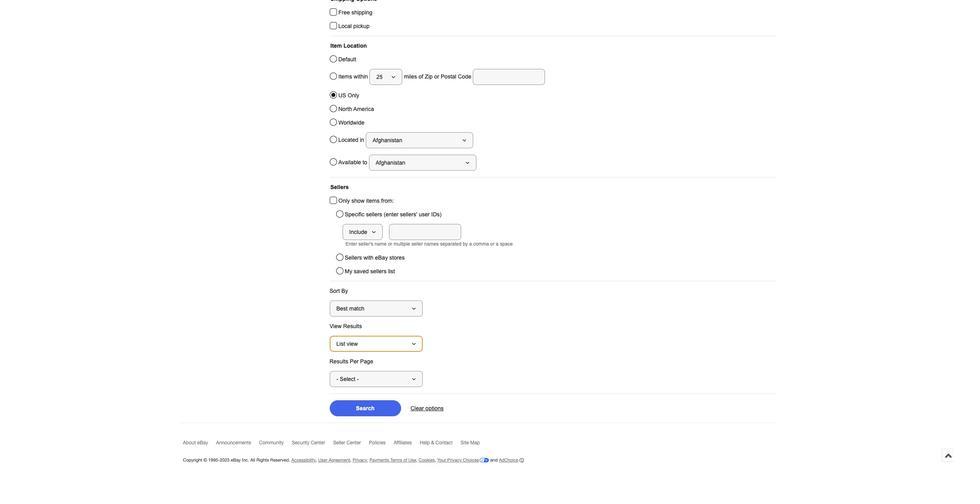 Task type: vqa. For each thing, say whether or not it's contained in the screenshot.
on within the Select A Type Or Manufacturer Of The Automobile: Choose The Make, Model, And Trim Level Of Your Car, Pickup Or Motorcycle By Clicking The Arrows On The Drop-Down Menus. Choose The Model Year: Different Model Years Have Different Size, Style, And Fitment Requirements For Their Components And Accessories. Specify A Product, Brand, Or Keyword: Type In The Closest Fit To What You Need, Such As Anti-Lock Braking Systems, Pads, Struts, Wiper Blades, Or Any Auto Parts Category.
no



Task type: describe. For each thing, give the bounding box(es) containing it.
1 vertical spatial sellers
[[370, 268, 387, 275]]

items within
[[338, 73, 370, 80]]

to
[[363, 159, 367, 165]]

2023
[[220, 458, 230, 462]]

accessibility link
[[291, 458, 316, 462]]

map
[[470, 440, 480, 446]]

agreement
[[329, 458, 350, 462]]

separated
[[440, 241, 462, 247]]

show
[[352, 198, 365, 204]]

adchoice link
[[499, 458, 524, 463]]

choices
[[463, 458, 479, 462]]

us
[[338, 92, 346, 99]]

seller
[[333, 440, 345, 446]]

free
[[338, 9, 350, 16]]

specific
[[345, 211, 365, 218]]

search
[[356, 405, 375, 412]]

0 vertical spatial ebay
[[375, 254, 388, 261]]

1 horizontal spatial ebay
[[231, 458, 241, 462]]

or for zip
[[434, 73, 439, 80]]

©
[[204, 458, 207, 462]]

items
[[338, 73, 352, 80]]

miles of zip or postal code
[[402, 73, 473, 80]]

(enter
[[384, 211, 398, 218]]

use
[[409, 458, 416, 462]]

and adchoice
[[489, 458, 518, 462]]

copyright
[[183, 458, 202, 462]]

1995-
[[208, 458, 220, 462]]

user
[[419, 211, 430, 218]]

accessibility
[[291, 458, 316, 462]]

seller
[[412, 241, 423, 247]]

about ebay link
[[183, 440, 216, 449]]

clear options
[[411, 405, 444, 412]]

located in
[[338, 137, 366, 143]]

north america
[[338, 106, 374, 112]]

4 , from the left
[[416, 458, 417, 462]]

item
[[330, 42, 342, 49]]

about
[[183, 440, 196, 446]]

results per page
[[330, 358, 373, 365]]

&
[[431, 440, 434, 446]]

policies link
[[369, 440, 394, 449]]

postal
[[441, 73, 456, 80]]

Zip or Postal Code text field
[[473, 69, 545, 85]]

center for seller center
[[347, 440, 361, 446]]

within
[[354, 73, 368, 80]]

security center
[[292, 440, 325, 446]]

only show items from:
[[338, 198, 394, 204]]

north
[[338, 106, 352, 112]]

privacy link
[[353, 458, 367, 462]]

0 vertical spatial only
[[348, 92, 359, 99]]

space
[[500, 241, 513, 247]]

multiple
[[394, 241, 410, 247]]

list
[[388, 268, 395, 275]]

sellers for sellers with ebay stores
[[345, 254, 362, 261]]

sort
[[330, 288, 340, 294]]

us only
[[338, 92, 359, 99]]

code
[[458, 73, 471, 80]]

comma
[[473, 241, 489, 247]]

seller center link
[[333, 440, 369, 449]]

seller's
[[358, 241, 373, 247]]

names
[[424, 241, 439, 247]]

your privacy choices link
[[437, 458, 489, 462]]

affiliates link
[[394, 440, 420, 449]]

sort by
[[330, 288, 348, 294]]

by
[[341, 288, 348, 294]]

rights
[[256, 458, 269, 462]]

payments
[[370, 458, 389, 462]]

2 horizontal spatial or
[[490, 241, 495, 247]]

options
[[426, 405, 444, 412]]

view
[[330, 323, 342, 329]]

items
[[366, 198, 380, 204]]

per
[[350, 358, 359, 365]]

2 a from the left
[[496, 241, 499, 247]]



Task type: locate. For each thing, give the bounding box(es) containing it.
terms
[[390, 458, 402, 462]]

5 , from the left
[[435, 458, 436, 462]]

a left space
[[496, 241, 499, 247]]

site
[[461, 440, 469, 446]]

ebay left inc.
[[231, 458, 241, 462]]

sellers down items
[[366, 211, 382, 218]]

0 horizontal spatial center
[[311, 440, 325, 446]]

sellers down enter
[[345, 254, 362, 261]]

0 vertical spatial sellers
[[366, 211, 382, 218]]

community link
[[259, 440, 292, 449]]

Seller ID text field
[[389, 224, 461, 240]]

america
[[353, 106, 374, 112]]

1 , from the left
[[316, 458, 317, 462]]

location
[[344, 42, 367, 49]]

name
[[375, 241, 387, 247]]

sellers left list
[[370, 268, 387, 275]]

sellers for sellers
[[330, 184, 349, 190]]

2 horizontal spatial ebay
[[375, 254, 388, 261]]

only
[[348, 92, 359, 99], [338, 198, 350, 204]]

seller center
[[333, 440, 361, 446]]

0 horizontal spatial ebay
[[197, 440, 208, 446]]

,
[[316, 458, 317, 462], [350, 458, 351, 462], [367, 458, 368, 462], [416, 458, 417, 462], [435, 458, 436, 462]]

pickup
[[353, 23, 370, 29]]

privacy right your
[[447, 458, 462, 462]]

center
[[311, 440, 325, 446], [347, 440, 361, 446]]

or right zip
[[434, 73, 439, 80]]

1 a from the left
[[469, 241, 472, 247]]

1 vertical spatial of
[[403, 458, 407, 462]]

2 privacy from the left
[[447, 458, 462, 462]]

ebay right with
[[375, 254, 388, 261]]

security
[[292, 440, 309, 446]]

0 horizontal spatial privacy
[[353, 458, 367, 462]]

stores
[[389, 254, 405, 261]]

a right by
[[469, 241, 472, 247]]

community
[[259, 440, 284, 446]]

enter seller's name or multiple seller names separated by a comma or a space
[[346, 241, 513, 247]]

or right name
[[388, 241, 392, 247]]

zip
[[425, 73, 433, 80]]

, left payments
[[367, 458, 368, 462]]

results right view
[[343, 323, 362, 329]]

saved
[[354, 268, 369, 275]]

1 vertical spatial ebay
[[197, 440, 208, 446]]

1 privacy from the left
[[353, 458, 367, 462]]

ebay inside about ebay link
[[197, 440, 208, 446]]

center right "seller"
[[347, 440, 361, 446]]

center for security center
[[311, 440, 325, 446]]

help & contact link
[[420, 440, 461, 449]]

, left user on the bottom left
[[316, 458, 317, 462]]

from:
[[381, 198, 394, 204]]

center right security at left bottom
[[311, 440, 325, 446]]

3 , from the left
[[367, 458, 368, 462]]

1 center from the left
[[311, 440, 325, 446]]

announcements
[[216, 440, 251, 446]]

my saved sellers list
[[345, 268, 395, 275]]

payments terms of use link
[[370, 458, 416, 462]]

site map link
[[461, 440, 488, 449]]

results left per
[[330, 358, 348, 365]]

enter
[[346, 241, 357, 247]]

1 horizontal spatial of
[[419, 73, 423, 80]]

default
[[338, 56, 356, 63]]

privacy down seller center link
[[353, 458, 367, 462]]

sellers'
[[400, 211, 417, 218]]

sellers
[[366, 211, 382, 218], [370, 268, 387, 275]]

ebay
[[375, 254, 388, 261], [197, 440, 208, 446], [231, 458, 241, 462]]

1 vertical spatial only
[[338, 198, 350, 204]]

adchoice
[[499, 458, 518, 462]]

2 center from the left
[[347, 440, 361, 446]]

located
[[338, 137, 358, 143]]

1 vertical spatial sellers
[[345, 254, 362, 261]]

or for name
[[388, 241, 392, 247]]

by
[[463, 241, 468, 247]]

0 vertical spatial results
[[343, 323, 362, 329]]

miles
[[404, 73, 417, 80]]

0 horizontal spatial a
[[469, 241, 472, 247]]

, left cookies
[[416, 458, 417, 462]]

cookies link
[[419, 458, 435, 462]]

1 horizontal spatial a
[[496, 241, 499, 247]]

sellers with ebay stores
[[345, 254, 405, 261]]

, left privacy link on the bottom left of the page
[[350, 458, 351, 462]]

help
[[420, 440, 430, 446]]

0 horizontal spatial or
[[388, 241, 392, 247]]

my
[[345, 268, 352, 275]]

help & contact
[[420, 440, 453, 446]]

announcements link
[[216, 440, 259, 449]]

all
[[250, 458, 255, 462]]

ebay right about
[[197, 440, 208, 446]]

ids)
[[431, 211, 442, 218]]

clear
[[411, 405, 424, 412]]

2 vertical spatial ebay
[[231, 458, 241, 462]]

affiliates
[[394, 440, 412, 446]]

item location
[[330, 42, 367, 49]]

clear options link
[[411, 405, 444, 412]]

0 horizontal spatial of
[[403, 458, 407, 462]]

or right comma
[[490, 241, 495, 247]]

a
[[469, 241, 472, 247], [496, 241, 499, 247]]

local
[[338, 23, 352, 29]]

page
[[360, 358, 373, 365]]

free shipping
[[338, 9, 372, 16]]

only right us
[[348, 92, 359, 99]]

of left use
[[403, 458, 407, 462]]

0 vertical spatial sellers
[[330, 184, 349, 190]]

user
[[318, 458, 327, 462]]

0 vertical spatial of
[[419, 73, 423, 80]]

about ebay
[[183, 440, 208, 446]]

2 , from the left
[[350, 458, 351, 462]]

privacy
[[353, 458, 367, 462], [447, 458, 462, 462]]

shipping
[[352, 9, 372, 16]]

copyright © 1995-2023 ebay inc. all rights reserved. accessibility , user agreement , privacy , payments terms of use , cookies , your privacy choices
[[183, 458, 479, 462]]

1 horizontal spatial center
[[347, 440, 361, 446]]

1 horizontal spatial privacy
[[447, 458, 462, 462]]

or
[[434, 73, 439, 80], [388, 241, 392, 247], [490, 241, 495, 247]]

user agreement link
[[318, 458, 350, 462]]

sellers
[[330, 184, 349, 190], [345, 254, 362, 261]]

worldwide
[[338, 119, 365, 126]]

, left your
[[435, 458, 436, 462]]

of left zip
[[419, 73, 423, 80]]

1 horizontal spatial or
[[434, 73, 439, 80]]

only left show
[[338, 198, 350, 204]]

specific sellers (enter sellers' user ids)
[[345, 211, 442, 218]]

and
[[490, 458, 498, 462]]

search button
[[330, 400, 401, 416]]

sellers down available
[[330, 184, 349, 190]]

view results
[[330, 323, 362, 329]]

results
[[343, 323, 362, 329], [330, 358, 348, 365]]

reserved.
[[270, 458, 290, 462]]

local pickup
[[338, 23, 370, 29]]

cookies
[[419, 458, 435, 462]]

policies
[[369, 440, 386, 446]]

1 vertical spatial results
[[330, 358, 348, 365]]

of
[[419, 73, 423, 80], [403, 458, 407, 462]]



